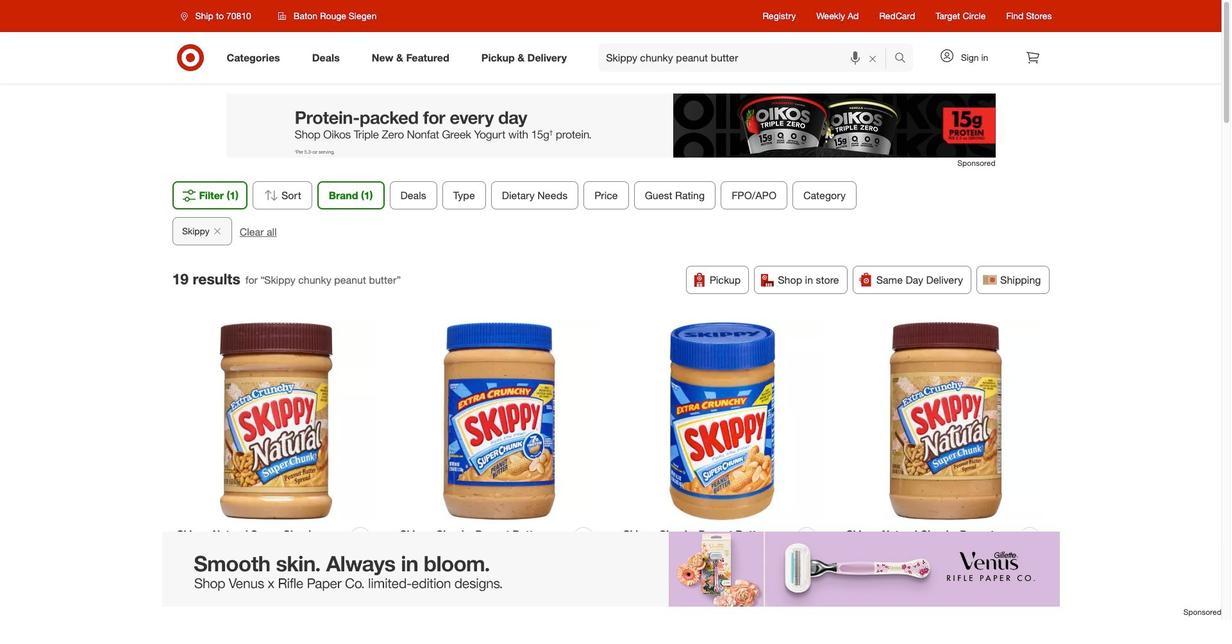 Task type: locate. For each thing, give the bounding box(es) containing it.
advertisement element
[[226, 94, 996, 158], [0, 532, 1222, 607]]

skippy chunky peanut butter - 16.3oz image
[[624, 322, 822, 521], [624, 322, 822, 521]]

What can we help you find? suggestions appear below search field
[[599, 44, 898, 72]]

skippy natural super chunk peanut butter - 15oz image
[[177, 322, 375, 521], [177, 322, 375, 521]]

skippy natural chunky peanut butter - 40oz image
[[847, 322, 1045, 521], [847, 322, 1045, 521]]

skippy chunky peanut butter - 40oz image
[[400, 322, 599, 521], [400, 322, 599, 521]]



Task type: describe. For each thing, give the bounding box(es) containing it.
1 vertical spatial advertisement element
[[0, 532, 1222, 607]]

0 vertical spatial advertisement element
[[226, 94, 996, 158]]



Task type: vqa. For each thing, say whether or not it's contained in the screenshot.
Skippy Natural Super Chunk Peanut Butter - 15oz "image"
yes



